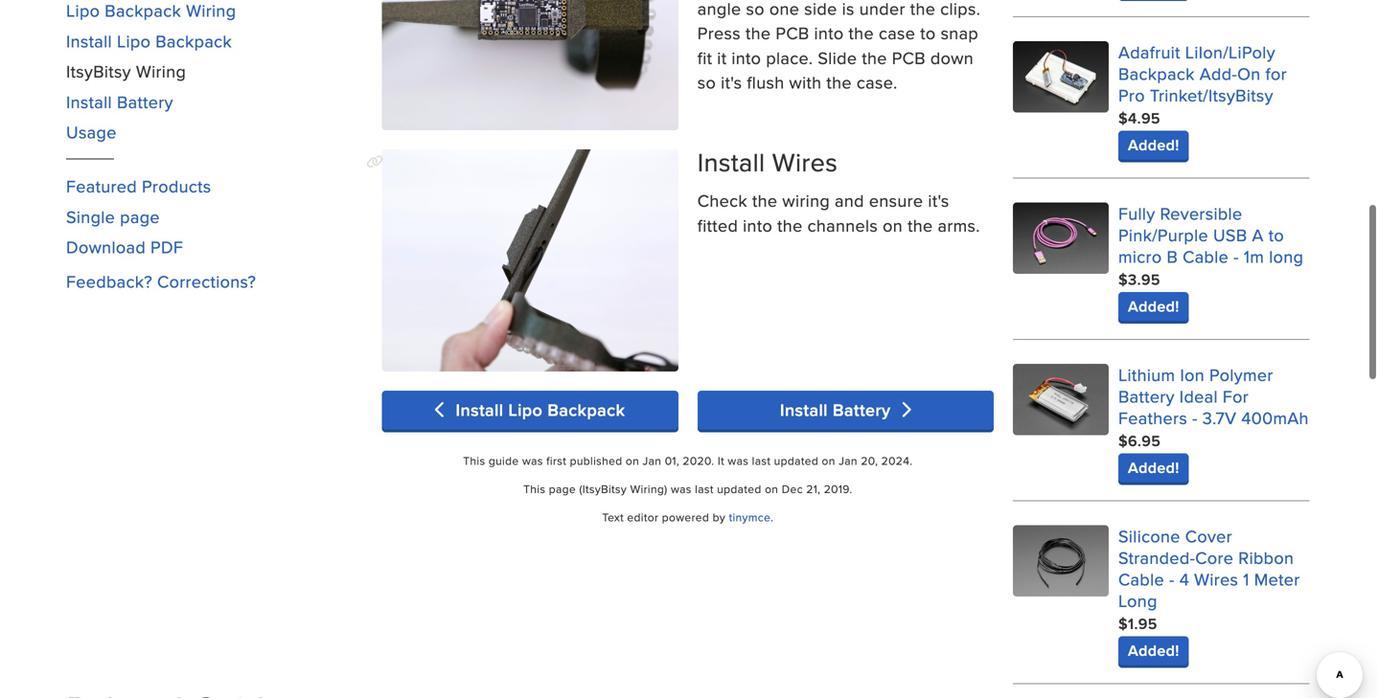Task type: describe. For each thing, give the bounding box(es) containing it.
cable inside fully reversible pink/purple usb a to micro b cable - 1m long $3.95 added!
[[1183, 244, 1229, 269]]

0 vertical spatial install lipo backpack link
[[66, 29, 232, 53]]

install battery
[[780, 398, 895, 423]]

20,
[[861, 453, 878, 469]]

liion/lipoly
[[1185, 40, 1275, 64]]

featured products single page download pdf
[[66, 174, 211, 259]]

battery inside lithium ion polymer battery ideal for feathers - 3.7v 400mah $6.95 added!
[[1118, 384, 1175, 409]]

tinymce
[[729, 509, 771, 526]]

this page (itsybitsy wiring) was last updated on dec 21, 2019.
[[523, 481, 852, 497]]

backpack for install lipo backpack itsybitsy wiring install battery usage
[[155, 29, 232, 53]]

adafruit liion/lipoly backpack add-on for pro trinket/itsybitsy $4.95 added!
[[1118, 40, 1287, 156]]

silicone
[[1118, 524, 1180, 548]]

pro
[[1118, 83, 1145, 107]]

21,
[[806, 481, 821, 497]]

download pdf link
[[66, 235, 183, 259]]

feedback? corrections? link
[[66, 269, 256, 294]]

feathers
[[1118, 406, 1187, 430]]

- inside lithium ion polymer battery ideal for feathers - 3.7v 400mah $6.95 added!
[[1192, 406, 1198, 430]]

on
[[1237, 61, 1261, 86]]

lithium ion polymer battery ideal for feathers - 3.7v 400mah $6.95 added!
[[1118, 363, 1309, 479]]

added! link for pro
[[1118, 131, 1189, 159]]

1 horizontal spatial install lipo backpack link
[[382, 391, 678, 430]]

adafruit
[[1118, 40, 1180, 64]]

400mah
[[1241, 406, 1309, 430]]

fully reversible pink/purple usb a to micro b cable - 1m long $3.95 added!
[[1118, 201, 1304, 318]]

guide
[[489, 453, 519, 469]]

chevron right image
[[895, 402, 911, 419]]

3.7v
[[1202, 406, 1237, 430]]

0 horizontal spatial last
[[695, 481, 714, 497]]

wires inside install wires check the wiring and ensure it's fitted into the channels on the arms.
[[772, 144, 838, 181]]

featured products link
[[66, 174, 211, 199]]

2 horizontal spatial was
[[728, 453, 749, 469]]

text editor powered by tinymce .
[[602, 509, 774, 526]]

1 horizontal spatial last
[[752, 453, 771, 469]]

add-
[[1200, 61, 1237, 86]]

$1.95
[[1118, 613, 1157, 635]]

0 horizontal spatial was
[[522, 453, 543, 469]]

1 horizontal spatial was
[[671, 481, 692, 497]]

a coiled silicone cover stranded-core ribbon cable - 4 wires 1 meter long image
[[1013, 525, 1109, 597]]

usage link
[[66, 120, 117, 144]]

lithium
[[1118, 363, 1175, 387]]

the down wiring
[[777, 213, 803, 238]]

b
[[1167, 244, 1178, 269]]

first
[[546, 453, 566, 469]]

into
[[743, 213, 773, 238]]

install for install battery
[[780, 398, 828, 423]]

cover
[[1185, 524, 1232, 548]]

install up usage
[[66, 89, 112, 114]]

adafruit liion/lipoly backpack soldered onto a pro trinket, plugged into a solderless breadboard. image
[[1013, 41, 1109, 113]]

page inside featured products single page download pdf
[[120, 205, 160, 229]]

on up wiring)
[[626, 453, 639, 469]]

published
[[570, 453, 622, 469]]

guide resources element
[[66, 165, 363, 269]]

ensure
[[869, 188, 923, 213]]

4
[[1179, 567, 1189, 592]]

fully reversible pink/purple usb a to micro b cable image
[[1013, 203, 1109, 274]]

on inside install wires check the wiring and ensure it's fitted into the channels on the arms.
[[883, 213, 903, 238]]

long
[[1118, 589, 1157, 613]]

fully
[[1118, 201, 1155, 226]]

on up 2019.
[[822, 453, 835, 469]]

micro
[[1118, 244, 1162, 269]]

1 vertical spatial updated
[[717, 481, 761, 497]]

to
[[1269, 223, 1284, 247]]

feedback?
[[66, 269, 152, 294]]

for
[[1223, 384, 1249, 409]]

0 vertical spatial updated
[[774, 453, 818, 469]]

added! link for -
[[1118, 637, 1189, 665]]

link image
[[366, 155, 384, 169]]

2024.
[[881, 453, 913, 469]]

led_pixels_itsy arm installed.jpg image
[[382, 0, 678, 130]]

2 jan from the left
[[839, 453, 858, 469]]

this for this guide was first published on jan 01, 2020. it was last updated on jan 20, 2024.
[[463, 453, 485, 469]]

this guide was first published on jan 01, 2020. it was last updated on jan 20, 2024.
[[463, 453, 913, 469]]

2019.
[[824, 481, 852, 497]]

feedback? corrections?
[[66, 269, 256, 294]]

reversible
[[1160, 201, 1242, 226]]

the down it's
[[908, 213, 933, 238]]

single page link
[[66, 205, 160, 229]]

- inside 'silicone cover stranded-core ribbon cable - 4 wires 1 meter long $1.95 added!'
[[1169, 567, 1175, 592]]

cable inside 'silicone cover stranded-core ribbon cable - 4 wires 1 meter long $1.95 added!'
[[1118, 567, 1164, 592]]

check
[[697, 188, 747, 213]]

the up into
[[752, 188, 778, 213]]

2020.
[[683, 453, 714, 469]]

on left dec
[[765, 481, 778, 497]]

products
[[142, 174, 211, 199]]

$4.95
[[1118, 107, 1160, 129]]

slim lithium ion polymer battery 3.7v 400mah with jst 2-ph connector and short cable image
[[1013, 364, 1109, 436]]

1 horizontal spatial battery
[[833, 398, 891, 423]]

1m
[[1244, 244, 1264, 269]]

pink/purple
[[1118, 223, 1208, 247]]

a
[[1252, 223, 1264, 247]]

meter
[[1254, 567, 1300, 592]]

install for install wires check the wiring and ensure it's fitted into the channels on the arms.
[[697, 144, 765, 181]]

it's
[[928, 188, 949, 213]]

1 jan from the left
[[643, 453, 661, 469]]

dec
[[782, 481, 803, 497]]

added! link for micro
[[1118, 292, 1189, 321]]

it
[[718, 453, 724, 469]]

wires inside 'silicone cover stranded-core ribbon cable - 4 wires 1 meter long $1.95 added!'
[[1194, 567, 1238, 592]]

silicone cover stranded-core ribbon cable - 4 wires 1 meter long $1.95 added!
[[1118, 524, 1300, 662]]

single
[[66, 205, 115, 229]]

download
[[66, 235, 146, 259]]



Task type: vqa. For each thing, say whether or not it's contained in the screenshot.
Related Guides
no



Task type: locate. For each thing, give the bounding box(es) containing it.
battery inside install lipo backpack itsybitsy wiring install battery usage
[[117, 89, 173, 114]]

install for install lipo backpack
[[456, 398, 504, 423]]

trinket/itsybitsy
[[1150, 83, 1273, 107]]

for
[[1265, 61, 1287, 86]]

polymer
[[1209, 363, 1273, 387]]

2 added! link from the top
[[1118, 292, 1189, 321]]

battery
[[117, 89, 173, 114], [1118, 384, 1175, 409], [833, 398, 891, 423]]

1 horizontal spatial jan
[[839, 453, 858, 469]]

0 horizontal spatial wires
[[772, 144, 838, 181]]

wires
[[772, 144, 838, 181], [1194, 567, 1238, 592]]

install lipo backpack itsybitsy wiring install battery usage
[[66, 29, 232, 144]]

ideal
[[1179, 384, 1218, 409]]

this
[[463, 453, 485, 469], [523, 481, 546, 497]]

-
[[1233, 244, 1239, 269], [1192, 406, 1198, 430], [1169, 567, 1175, 592]]

install inside install wires check the wiring and ensure it's fitted into the channels on the arms.
[[697, 144, 765, 181]]

0 horizontal spatial install battery link
[[66, 89, 173, 114]]

lipo for install lipo backpack itsybitsy wiring install battery usage
[[117, 29, 151, 53]]

install lipo backpack link
[[66, 29, 232, 53], [382, 391, 678, 430]]

and
[[835, 188, 864, 213]]

1 added! from the top
[[1128, 134, 1179, 156]]

updated up dec
[[774, 453, 818, 469]]

0 vertical spatial -
[[1233, 244, 1239, 269]]

fully reversible pink/purple usb a to micro b cable - 1m long link
[[1118, 201, 1304, 269]]

guide pages element
[[66, 0, 363, 154]]

page down featured products link
[[120, 205, 160, 229]]

pdf
[[150, 235, 183, 259]]

backpack inside adafruit liion/lipoly backpack add-on for pro trinket/itsybitsy $4.95 added!
[[1118, 61, 1195, 86]]

0 horizontal spatial -
[[1169, 567, 1175, 592]]

2 vertical spatial -
[[1169, 567, 1175, 592]]

long
[[1269, 244, 1304, 269]]

added!
[[1128, 134, 1179, 156], [1128, 295, 1179, 318], [1128, 456, 1179, 479], [1128, 639, 1179, 662]]

install lipo backpack
[[451, 398, 625, 423]]

added! inside fully reversible pink/purple usb a to micro b cable - 1m long $3.95 added!
[[1128, 295, 1179, 318]]

wiring
[[136, 59, 186, 83]]

page down first
[[549, 481, 576, 497]]

.
[[771, 509, 774, 526]]

1 vertical spatial lipo
[[508, 398, 543, 423]]

install
[[66, 29, 112, 53], [66, 89, 112, 114], [697, 144, 765, 181], [456, 398, 504, 423], [780, 398, 828, 423]]

added! down $1.95
[[1128, 639, 1179, 662]]

install lipo backpack link up guide
[[382, 391, 678, 430]]

install up 21,
[[780, 398, 828, 423]]

1
[[1243, 567, 1249, 592]]

added! link down $6.95
[[1118, 454, 1189, 482]]

backpack up $4.95
[[1118, 61, 1195, 86]]

2 vertical spatial backpack
[[547, 398, 625, 423]]

0 vertical spatial wires
[[772, 144, 838, 181]]

usage
[[66, 120, 117, 144]]

backpack up "published"
[[547, 398, 625, 423]]

1 vertical spatial this
[[523, 481, 546, 497]]

cable
[[1183, 244, 1229, 269], [1118, 567, 1164, 592]]

1 horizontal spatial wires
[[1194, 567, 1238, 592]]

1 vertical spatial install lipo backpack link
[[382, 391, 678, 430]]

install up 'check'
[[697, 144, 765, 181]]

lithium ion polymer battery ideal for feathers - 3.7v 400mah link
[[1118, 363, 1309, 430]]

jan left 20,
[[839, 453, 858, 469]]

stranded-
[[1118, 546, 1195, 570]]

install battery link down itsybitsy wiring link
[[66, 89, 173, 114]]

wiring)
[[630, 481, 667, 497]]

1 vertical spatial last
[[695, 481, 714, 497]]

0 horizontal spatial updated
[[717, 481, 761, 497]]

1 vertical spatial backpack
[[1118, 61, 1195, 86]]

wires left 1
[[1194, 567, 1238, 592]]

added! link down "$3.95"
[[1118, 292, 1189, 321]]

3 added! from the top
[[1128, 456, 1179, 479]]

4 added! from the top
[[1128, 639, 1179, 662]]

1 vertical spatial wires
[[1194, 567, 1238, 592]]

battery up $6.95
[[1118, 384, 1175, 409]]

lipo
[[117, 29, 151, 53], [508, 398, 543, 423]]

core
[[1195, 546, 1234, 570]]

install wires check the wiring and ensure it's fitted into the channels on the arms.
[[697, 144, 980, 238]]

install lipo backpack link up wiring
[[66, 29, 232, 53]]

this for this page (itsybitsy wiring) was last updated on dec 21, 2019.
[[523, 481, 546, 497]]

backpack for install lipo backpack
[[547, 398, 625, 423]]

added! link down $1.95
[[1118, 637, 1189, 665]]

channels
[[807, 213, 878, 238]]

0 horizontal spatial install lipo backpack link
[[66, 29, 232, 53]]

itsybitsy wiring link
[[66, 59, 186, 83]]

2 horizontal spatial backpack
[[1118, 61, 1195, 86]]

0 horizontal spatial battery
[[117, 89, 173, 114]]

1 horizontal spatial this
[[523, 481, 546, 497]]

updated up tinymce 'link'
[[717, 481, 761, 497]]

0 horizontal spatial jan
[[643, 453, 661, 469]]

(itsybitsy
[[579, 481, 627, 497]]

wiring
[[782, 188, 830, 213]]

lipo for install lipo backpack
[[508, 398, 543, 423]]

editor
[[627, 509, 659, 526]]

install up itsybitsy
[[66, 29, 112, 53]]

lipo up guide
[[508, 398, 543, 423]]

install battery link up 20,
[[697, 391, 994, 430]]

wires up wiring
[[772, 144, 838, 181]]

backpack inside install lipo backpack itsybitsy wiring install battery usage
[[155, 29, 232, 53]]

arms.
[[938, 213, 980, 238]]

0 vertical spatial page
[[120, 205, 160, 229]]

was right it at the bottom of the page
[[728, 453, 749, 469]]

0 vertical spatial this
[[463, 453, 485, 469]]

page
[[120, 205, 160, 229], [549, 481, 576, 497]]

added! down "$3.95"
[[1128, 295, 1179, 318]]

last right it at the bottom of the page
[[752, 453, 771, 469]]

ribbon
[[1238, 546, 1294, 570]]

cable right b
[[1183, 244, 1229, 269]]

0 vertical spatial last
[[752, 453, 771, 469]]

added! down $4.95
[[1128, 134, 1179, 156]]

3 added! link from the top
[[1118, 454, 1189, 482]]

install right chevron left icon
[[456, 398, 504, 423]]

added! link down $4.95
[[1118, 131, 1189, 159]]

lipo inside install lipo backpack itsybitsy wiring install battery usage
[[117, 29, 151, 53]]

added! link
[[1118, 131, 1189, 159], [1118, 292, 1189, 321], [1118, 454, 1189, 482], [1118, 637, 1189, 665]]

added! inside adafruit liion/lipoly backpack add-on for pro trinket/itsybitsy $4.95 added!
[[1128, 134, 1179, 156]]

battery down wiring
[[117, 89, 173, 114]]

the
[[752, 188, 778, 213], [777, 213, 803, 238], [908, 213, 933, 238]]

1 horizontal spatial install battery link
[[697, 391, 994, 430]]

0 horizontal spatial backpack
[[155, 29, 232, 53]]

2 horizontal spatial -
[[1233, 244, 1239, 269]]

1 vertical spatial cable
[[1118, 567, 1164, 592]]

$3.95
[[1118, 268, 1160, 291]]

added! down $6.95
[[1128, 456, 1179, 479]]

on down ensure
[[883, 213, 903, 238]]

cable left 4
[[1118, 567, 1164, 592]]

page content region
[[366, 0, 994, 685], [366, 0, 994, 372]]

guide navigation element
[[66, 0, 363, 269]]

featured
[[66, 174, 137, 199]]

1 added! link from the top
[[1118, 131, 1189, 159]]

- inside fully reversible pink/purple usb a to micro b cable - 1m long $3.95 added!
[[1233, 244, 1239, 269]]

2 horizontal spatial battery
[[1118, 384, 1175, 409]]

0 horizontal spatial page
[[120, 205, 160, 229]]

backpack
[[155, 29, 232, 53], [1118, 61, 1195, 86], [547, 398, 625, 423]]

fitted
[[697, 213, 738, 238]]

usb
[[1213, 223, 1247, 247]]

01,
[[665, 453, 679, 469]]

by
[[713, 509, 726, 526]]

2 added! from the top
[[1128, 295, 1179, 318]]

powered
[[662, 509, 709, 526]]

4 added! link from the top
[[1118, 637, 1189, 665]]

1 horizontal spatial cable
[[1183, 244, 1229, 269]]

battery left chevron right "icon"
[[833, 398, 891, 423]]

was left first
[[522, 453, 543, 469]]

0 vertical spatial cable
[[1183, 244, 1229, 269]]

- left 4
[[1169, 567, 1175, 592]]

install for install lipo backpack itsybitsy wiring install battery usage
[[66, 29, 112, 53]]

0 vertical spatial install battery link
[[66, 89, 173, 114]]

0 horizontal spatial lipo
[[117, 29, 151, 53]]

added! link for feathers
[[1118, 454, 1189, 482]]

adafruit liion/lipoly backpack add-on for pro trinket/itsybitsy link
[[1118, 40, 1287, 107]]

updated
[[774, 453, 818, 469], [717, 481, 761, 497]]

1 horizontal spatial backpack
[[547, 398, 625, 423]]

added! inside 'silicone cover stranded-core ribbon cable - 4 wires 1 meter long $1.95 added!'
[[1128, 639, 1179, 662]]

was
[[522, 453, 543, 469], [728, 453, 749, 469], [671, 481, 692, 497]]

1 vertical spatial install battery link
[[697, 391, 994, 430]]

led_pixels_itsy wire channel.jpg image
[[382, 150, 678, 372]]

jan left 01, at the left
[[643, 453, 661, 469]]

0 vertical spatial backpack
[[155, 29, 232, 53]]

$6.95
[[1118, 430, 1161, 452]]

chevron left image
[[435, 402, 451, 419]]

1 horizontal spatial lipo
[[508, 398, 543, 423]]

silicone cover stranded-core ribbon cable - 4 wires 1 meter long link
[[1118, 524, 1300, 613]]

0 horizontal spatial this
[[463, 453, 485, 469]]

- left "3.7v" in the bottom of the page
[[1192, 406, 1198, 430]]

ion
[[1180, 363, 1205, 387]]

added! inside lithium ion polymer battery ideal for feathers - 3.7v 400mah $6.95 added!
[[1128, 456, 1179, 479]]

1 vertical spatial -
[[1192, 406, 1198, 430]]

1 horizontal spatial updated
[[774, 453, 818, 469]]

last
[[752, 453, 771, 469], [695, 481, 714, 497]]

1 horizontal spatial page
[[549, 481, 576, 497]]

1 horizontal spatial -
[[1192, 406, 1198, 430]]

0 horizontal spatial cable
[[1118, 567, 1164, 592]]

text
[[602, 509, 624, 526]]

corrections?
[[157, 269, 256, 294]]

this left the (itsybitsy
[[523, 481, 546, 497]]

this left guide
[[463, 453, 485, 469]]

- left 1m
[[1233, 244, 1239, 269]]

itsybitsy
[[66, 59, 131, 83]]

last down "2020." on the bottom
[[695, 481, 714, 497]]

0 vertical spatial lipo
[[117, 29, 151, 53]]

tinymce link
[[729, 509, 771, 526]]

1 vertical spatial page
[[549, 481, 576, 497]]

lipo up itsybitsy wiring link
[[117, 29, 151, 53]]

backpack for adafruit liion/lipoly backpack add-on for pro trinket/itsybitsy $4.95 added!
[[1118, 61, 1195, 86]]

backpack up wiring
[[155, 29, 232, 53]]

was up powered
[[671, 481, 692, 497]]



